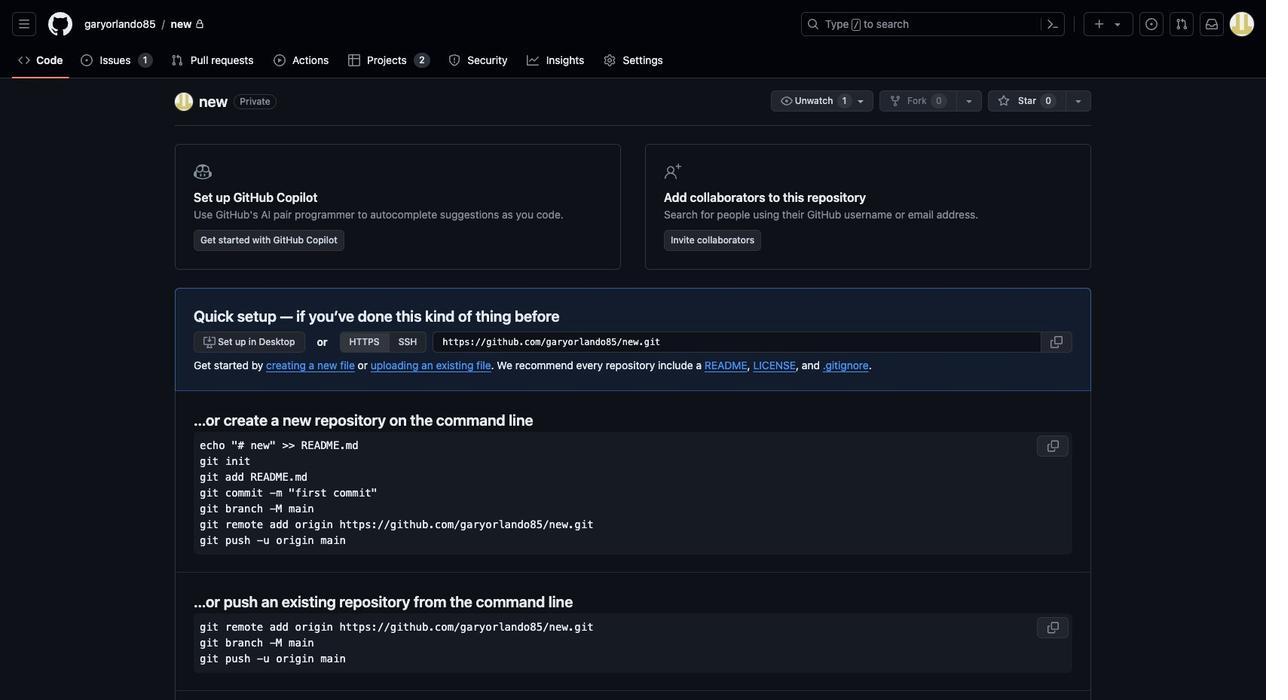 Task type: locate. For each thing, give the bounding box(es) containing it.
see your forks of this repository image
[[963, 95, 975, 107]]

1 horizontal spatial issue opened image
[[1145, 18, 1158, 30]]

command palette image
[[1047, 18, 1059, 30]]

desktop download image
[[203, 336, 216, 348]]

lock image
[[195, 20, 204, 29]]

person add image
[[664, 163, 682, 181]]

repo forked image
[[889, 95, 901, 107]]

issue opened image for git pull request image
[[81, 54, 93, 66]]

copy to clipboard image
[[1051, 336, 1063, 348], [1047, 440, 1059, 452], [1047, 621, 1059, 633]]

eye image
[[780, 95, 792, 107]]

issue opened image right code image
[[81, 54, 93, 66]]

issue opened image
[[1145, 18, 1158, 30], [81, 54, 93, 66]]

homepage image
[[48, 12, 72, 36]]

0 horizontal spatial issue opened image
[[81, 54, 93, 66]]

list
[[78, 12, 792, 36]]

issue opened image left git pull request icon on the right top
[[1145, 18, 1158, 30]]

0 vertical spatial issue opened image
[[1145, 18, 1158, 30]]

1 vertical spatial copy to clipboard image
[[1047, 440, 1059, 452]]

git pull request image
[[1176, 18, 1188, 30]]

owner avatar image
[[175, 93, 193, 111]]

0 vertical spatial copy to clipboard image
[[1051, 336, 1063, 348]]

git pull request image
[[171, 54, 183, 66]]

gear image
[[604, 54, 616, 66]]

1 vertical spatial issue opened image
[[81, 54, 93, 66]]

issue opened image for git pull request icon on the right top
[[1145, 18, 1158, 30]]



Task type: describe. For each thing, give the bounding box(es) containing it.
triangle down image
[[1112, 18, 1124, 30]]

1 user is watching this repository element
[[837, 93, 852, 109]]

plus image
[[1093, 18, 1106, 30]]

star image
[[998, 95, 1010, 107]]

notifications image
[[1206, 18, 1218, 30]]

code image
[[18, 54, 30, 66]]

Clone URL text field
[[433, 332, 1041, 353]]

2 vertical spatial copy to clipboard image
[[1047, 621, 1059, 633]]

table image
[[348, 54, 360, 66]]

play image
[[273, 54, 285, 66]]

copilot image
[[194, 163, 212, 181]]

graph image
[[527, 54, 539, 66]]

shield image
[[448, 54, 460, 66]]

0 users starred this repository element
[[1040, 93, 1057, 109]]

add this repository to a list image
[[1072, 95, 1084, 107]]



Task type: vqa. For each thing, say whether or not it's contained in the screenshot.
the top actions
no



